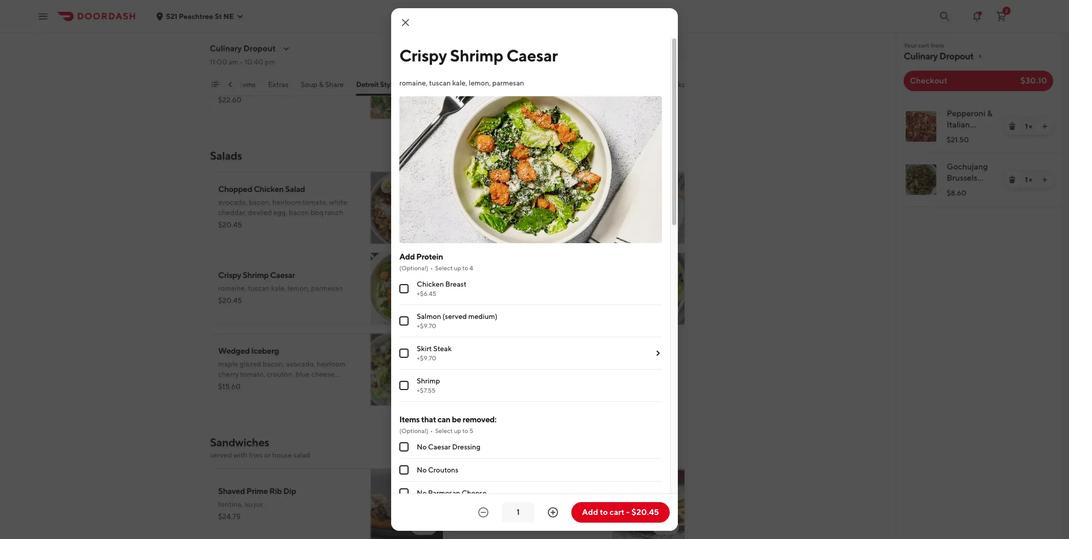 Task type: describe. For each thing, give the bounding box(es) containing it.
items inside button
[[238, 80, 256, 89]]

milk
[[490, 495, 504, 503]]

bacon, for chicken
[[249, 198, 271, 206]]

add for chopped chicken salad
[[417, 226, 431, 234]]

house
[[272, 451, 292, 459]]

detroit
[[356, 80, 379, 89]]

cheap
[[460, 270, 484, 280]]

• inside the 'add protein (optional) • select up to 4'
[[430, 264, 433, 272]]

am
[[229, 58, 239, 66]]

popular items button
[[211, 79, 256, 96]]

popular
[[211, 80, 236, 89]]

your cart from
[[904, 41, 944, 49]]

with
[[233, 451, 247, 459]]

chicken for chopped
[[254, 184, 284, 194]]

add protein group
[[399, 252, 662, 402]]

toasted
[[460, 208, 484, 217]]

grains,
[[529, 198, 550, 206]]

& for pepperoni
[[987, 109, 992, 118]]

vinaigrette
[[480, 219, 515, 227]]

maple inside wedged iceberg maple glazed bacon, avocado, heirloom cherry tomato, crouton, blue cheese dressing
[[218, 360, 238, 368]]

prime
[[246, 486, 268, 496]]

add one to cart image for pepperoni & italian sausage pizza
[[1041, 122, 1049, 131]]

$17.20
[[460, 221, 481, 229]]

caesar inside items that can be removed: group
[[428, 443, 451, 451]]

medium)
[[468, 312, 497, 321]]

1 horizontal spatial cart
[[918, 41, 929, 49]]

shaved prime rib dip image
[[371, 469, 443, 539]]

steak
[[433, 345, 452, 353]]

add for butternut squash & kale
[[659, 226, 673, 234]]

add button for black truffle mushroom pizza
[[411, 97, 437, 113]]

$20.45 inside chopped chicken salad avocado, bacon, heirloom tomato, white cheddar, deviled egg, bacon bbq ranch $20.45
[[218, 221, 242, 229]]

2
[[1005, 7, 1008, 14]]

0 horizontal spatial salads
[[210, 149, 242, 162]]

crispy shrimp caesar
[[399, 46, 558, 65]]

protein
[[416, 252, 443, 262]]

0 horizontal spatial culinary
[[210, 44, 242, 53]]

house
[[485, 270, 509, 280]]

served
[[210, 451, 232, 459]]

bartlett
[[460, 198, 485, 206]]

ranch inside chopped chicken salad avocado, bacon, heirloom tomato, white cheddar, deviled egg, bacon bbq ranch $20.45
[[325, 208, 343, 217]]

No Caesar Dressing checkbox
[[399, 443, 409, 452]]

pepperoni
[[947, 109, 986, 118]]

slaw,
[[460, 505, 475, 514]]

list containing pepperoni & italian sausage pizza
[[896, 99, 1061, 207]]

butternut squash & kale image
[[612, 172, 685, 244]]

+$6.45
[[417, 290, 436, 298]]

rib
[[269, 486, 282, 496]]

1 vertical spatial pepperoni & italian sausage pizza image
[[906, 111, 937, 142]]

that
[[421, 415, 436, 425]]

pistachio,
[[570, 198, 601, 206]]

add button for butternut squash & kale
[[653, 222, 679, 238]]

no parmesan cheese
[[417, 489, 487, 497]]

none checkbox inside add protein group
[[399, 349, 409, 358]]

$9.15
[[460, 296, 477, 305]]

sandwiches served with fries or house salad
[[210, 436, 310, 459]]

$22.60
[[218, 96, 242, 104]]

cheese pizza image
[[371, 0, 443, 38]]

(optional) inside the 'add protein (optional) • select up to 4'
[[399, 264, 428, 272]]

& inside butternut squash & kale bartlett pear, ancient grains, date, pistachio, toasted mulberry, white cheddar, maple tahini vinaigrette
[[525, 184, 530, 194]]

culinary dropout link
[[904, 50, 1053, 62]]

5
[[469, 427, 473, 435]]

$30.10
[[1021, 76, 1047, 86]]

hoisin
[[477, 505, 496, 514]]

glazed
[[240, 360, 261, 368]]

croutons
[[428, 466, 458, 474]]

0 vertical spatial pepperoni & italian sausage pizza image
[[612, 0, 685, 38]]

arugula
[[218, 83, 243, 92]]

tahini
[[460, 219, 478, 227]]

$8.60
[[947, 189, 966, 197]]

cheese
[[311, 370, 334, 378]]

crispy shrimp caesar image
[[371, 252, 443, 325]]

brussels
[[947, 173, 977, 183]]

items that can be removed: (optional) • select up to 5
[[399, 415, 496, 435]]

& for soup
[[319, 80, 324, 89]]

cheese
[[462, 489, 487, 497]]

$20.45 inside crispy shrimp caesar romaine, tuscan kale, lemon, parmesan $20.45
[[218, 296, 242, 305]]

salad for cheap house salad
[[510, 270, 530, 280]]

$20.45 inside add to cart - $20.45 button
[[631, 507, 659, 517]]

dressing
[[218, 380, 245, 389]]

romaine, tuscan kale, lemon, parmesan
[[399, 79, 524, 87]]

drinks button
[[664, 79, 685, 96]]

1 horizontal spatial salads
[[440, 80, 461, 89]]

0 horizontal spatial culinary dropout
[[210, 44, 276, 53]]

cheddar, inside chopped chicken salad avocado, bacon, heirloom tomato, white cheddar, deviled egg, bacon bbq ranch $20.45
[[218, 208, 246, 217]]

(optional) inside items that can be removed: (optional) • select up to 5
[[399, 427, 428, 435]]

sprouts
[[947, 184, 976, 194]]

caesar for crispy shrimp caesar romaine, tuscan kale, lemon, parmesan $20.45
[[270, 270, 295, 280]]

sandwiches for sandwiches
[[474, 80, 512, 89]]

1 × for gochujang brussels sprouts
[[1025, 176, 1032, 184]]

parmesan inside crispy shrimp caesar romaine, tuscan kale, lemon, parmesan $20.45
[[311, 284, 343, 292]]

No Croutons checkbox
[[399, 466, 409, 475]]

cheddar, inside butternut squash & kale bartlett pear, ancient grains, date, pistachio, toasted mulberry, white cheddar, maple tahini vinaigrette
[[537, 208, 566, 217]]

pizza for mushroom
[[305, 59, 324, 69]]

japanese
[[460, 495, 489, 503]]

remove item from cart image
[[1008, 176, 1016, 184]]

0 horizontal spatial dropout
[[244, 44, 276, 53]]

dip
[[283, 486, 296, 496]]

to inside button
[[600, 507, 608, 517]]

bread,
[[505, 495, 526, 503]]

up inside items that can be removed: (optional) • select up to 5
[[454, 427, 461, 435]]

add for crispy shrimp caesar
[[417, 307, 431, 315]]

black
[[218, 59, 238, 69]]

be
[[452, 415, 461, 425]]

deviled
[[248, 208, 272, 217]]

maple inside butternut squash & kale bartlett pear, ancient grains, date, pistachio, toasted mulberry, white cheddar, maple tahini vinaigrette
[[567, 208, 587, 217]]

chopped chicken salad image
[[371, 172, 443, 244]]

2 items, open order cart image
[[995, 10, 1008, 22]]

aioli,
[[562, 495, 577, 503]]

black truffle mushroom pizza smoked onion alfredo, mozzarella cheese, arugula $22.60
[[218, 59, 353, 104]]

shrimp +$7.55
[[417, 377, 440, 394]]

pm
[[265, 58, 275, 66]]

cheap house salad image
[[612, 252, 685, 325]]

can
[[438, 415, 450, 425]]

skirt
[[417, 345, 432, 353]]

cheese,
[[328, 73, 353, 81]]

add for wedged iceberg
[[417, 388, 431, 396]]

lemon, inside crispy shrimp caesar romaine, tuscan kale, lemon, parmesan $20.45
[[288, 284, 310, 292]]

tomato, inside chopped chicken salad avocado, bacon, heirloom tomato, white cheddar, deviled egg, bacon bbq ranch $20.45
[[303, 198, 328, 206]]

iceberg
[[251, 346, 279, 356]]

tomato, inside wedged iceberg maple glazed bacon, avocado, heirloom cherry tomato, crouton, blue cheese dressing
[[240, 370, 265, 378]]

$18.85
[[460, 518, 482, 526]]

open menu image
[[37, 10, 49, 22]]

notification bell image
[[971, 10, 983, 22]]

fries
[[249, 451, 263, 459]]

1 horizontal spatial dropout
[[939, 51, 974, 61]]

+$7.55
[[417, 387, 436, 394]]

$21.50
[[947, 136, 969, 144]]

drinks
[[664, 80, 685, 89]]

1 × for pepperoni & italian sausage pizza
[[1025, 122, 1032, 131]]

egg,
[[273, 208, 287, 217]]

add button for chopped chicken salad
[[411, 222, 437, 238]]

no croutons
[[417, 466, 458, 474]]

× for gochujang brussels sprouts
[[1029, 176, 1032, 184]]

cart inside button
[[610, 507, 625, 517]]

add for black truffle mushroom pizza
[[417, 101, 431, 109]]

tuscan inside crispy shrimp caesar dialog
[[429, 79, 451, 87]]

bacon
[[289, 208, 309, 217]]

add protein (optional) • select up to 4
[[399, 252, 473, 272]]

popular items
[[211, 80, 256, 89]]

items that can be removed: group
[[399, 414, 662, 539]]

select inside items that can be removed: (optional) • select up to 5
[[435, 427, 453, 435]]

• inside items that can be removed: (optional) • select up to 5
[[430, 427, 433, 435]]

salmon (served medium) +$9.70
[[417, 312, 497, 330]]



Task type: vqa. For each thing, say whether or not it's contained in the screenshot.
$$$$
no



Task type: locate. For each thing, give the bounding box(es) containing it.
1 vertical spatial caesar
[[270, 270, 295, 280]]

white inside butternut squash & kale bartlett pear, ancient grains, date, pistachio, toasted mulberry, white cheddar, maple tahini vinaigrette
[[518, 208, 536, 217]]

crispy inside crispy chicken katsu japanese milk bread, spicy miso aioli, napa slaw, hoisin $18.85
[[460, 481, 483, 491]]

increase quantity by 1 image
[[547, 506, 559, 519]]

salads up chopped
[[210, 149, 242, 162]]

avocado, inside chopped chicken salad avocado, bacon, heirloom tomato, white cheddar, deviled egg, bacon bbq ranch $20.45
[[218, 198, 247, 206]]

1 no from the top
[[417, 443, 427, 451]]

1 vertical spatial up
[[454, 427, 461, 435]]

sandwiches
[[474, 80, 512, 89], [210, 436, 269, 449]]

crispy
[[399, 46, 447, 65], [218, 270, 241, 280], [460, 481, 483, 491]]

ranch right bbq
[[325, 208, 343, 217]]

1 vertical spatial salads
[[210, 149, 242, 162]]

2 up from the top
[[454, 427, 461, 435]]

salad inside the cheap house salad buttermilk ranch $9.15
[[510, 270, 530, 280]]

1 horizontal spatial salad
[[510, 270, 530, 280]]

0 vertical spatial select
[[435, 264, 453, 272]]

blue
[[295, 370, 310, 378]]

bacon, up deviled
[[249, 198, 271, 206]]

mushroom
[[265, 59, 304, 69]]

no for no parmesan cheese
[[417, 489, 427, 497]]

bacon, up crouton,
[[263, 360, 285, 368]]

ancient
[[503, 198, 528, 206]]

soup
[[301, 80, 318, 89]]

2 horizontal spatial chicken
[[484, 481, 514, 491]]

cheddar, down chopped
[[218, 208, 246, 217]]

cheap house salad buttermilk ranch $9.15
[[460, 270, 530, 305]]

0 horizontal spatial white
[[329, 198, 347, 206]]

date,
[[552, 198, 568, 206]]

heirloom inside chopped chicken salad avocado, bacon, heirloom tomato, white cheddar, deviled egg, bacon bbq ranch $20.45
[[272, 198, 301, 206]]

1 vertical spatial -
[[626, 507, 630, 517]]

0 vertical spatial tomato,
[[303, 198, 328, 206]]

crispy shrimp caesar dialog
[[391, 8, 678, 539]]

0 vertical spatial to
[[462, 264, 468, 272]]

+$9.70 inside skirt steak +$9.70
[[417, 354, 436, 362]]

gochujang brussels sprouts $8.60
[[947, 162, 988, 197]]

1 vertical spatial cart
[[610, 507, 625, 517]]

no right no caesar dressing checkbox
[[417, 443, 427, 451]]

lemon, inside crispy shrimp caesar dialog
[[469, 79, 491, 87]]

1 vertical spatial heirloom
[[317, 360, 346, 368]]

avocado, inside wedged iceberg maple glazed bacon, avocado, heirloom cherry tomato, crouton, blue cheese dressing
[[286, 360, 315, 368]]

1 horizontal spatial white
[[518, 208, 536, 217]]

caesar inside crispy shrimp caesar romaine, tuscan kale, lemon, parmesan $20.45
[[270, 270, 295, 280]]

chicken up deviled
[[254, 184, 284, 194]]

0 vertical spatial maple
[[567, 208, 587, 217]]

add button for cheap house salad
[[653, 303, 679, 319]]

add one to cart image for gochujang brussels sprouts
[[1041, 176, 1049, 184]]

crispy chicken katsu image
[[612, 469, 685, 539]]

dropout up the 10:40
[[244, 44, 276, 53]]

1 vertical spatial shrimp
[[243, 270, 269, 280]]

0 vertical spatial caesar
[[506, 46, 558, 65]]

fontina,
[[218, 500, 243, 508]]

peachtree
[[179, 12, 213, 20]]

parmesan inside crispy shrimp caesar dialog
[[492, 79, 524, 87]]

0 horizontal spatial tomato,
[[240, 370, 265, 378]]

2 horizontal spatial crispy
[[460, 481, 483, 491]]

shrimp inside crispy shrimp caesar romaine, tuscan kale, lemon, parmesan $20.45
[[243, 270, 269, 280]]

1 horizontal spatial culinary
[[904, 51, 938, 61]]

Current quantity is 1 number field
[[508, 507, 528, 518]]

salad for chopped chicken salad
[[285, 184, 305, 194]]

heirloom up cheese
[[317, 360, 346, 368]]

2 horizontal spatial &
[[987, 109, 992, 118]]

crispy inside crispy shrimp caesar romaine, tuscan kale, lemon, parmesan $20.45
[[218, 270, 241, 280]]

cherry
[[218, 370, 239, 378]]

0 horizontal spatial shrimp
[[243, 270, 269, 280]]

1 for gochujang brussels sprouts
[[1025, 176, 1028, 184]]

tomato, up bbq
[[303, 198, 328, 206]]

& left 'kale'
[[525, 184, 530, 194]]

0 horizontal spatial cheddar,
[[218, 208, 246, 217]]

to left the crispy chicken katsu image
[[600, 507, 608, 517]]

tuscan inside crispy shrimp caesar romaine, tuscan kale, lemon, parmesan $20.45
[[248, 284, 270, 292]]

list
[[896, 99, 1061, 207]]

salad
[[293, 451, 310, 459]]

shrimp for crispy shrimp caesar romaine, tuscan kale, lemon, parmesan $20.45
[[243, 270, 269, 280]]

crispy chicken katsu japanese milk bread, spicy miso aioli, napa slaw, hoisin $18.85
[[460, 481, 595, 526]]

1 horizontal spatial crispy
[[399, 46, 447, 65]]

1 vertical spatial bacon,
[[263, 360, 285, 368]]

squash
[[497, 184, 524, 194]]

0 horizontal spatial romaine,
[[218, 284, 246, 292]]

items left that
[[399, 415, 420, 425]]

caesar for crispy shrimp caesar
[[506, 46, 558, 65]]

1 1 × from the top
[[1025, 122, 1032, 131]]

+$9.70 inside salmon (served medium) +$9.70
[[417, 322, 436, 330]]

culinary dropout down from
[[904, 51, 974, 61]]

1 vertical spatial &
[[987, 109, 992, 118]]

0 vertical spatial sandwiches
[[474, 80, 512, 89]]

1 horizontal spatial caesar
[[428, 443, 451, 451]]

0 vertical spatial ranch
[[325, 208, 343, 217]]

sandwiches inside the sandwiches served with fries or house salad
[[210, 436, 269, 449]]

au
[[244, 500, 252, 508]]

1 vertical spatial ×
[[1029, 176, 1032, 184]]

0 vertical spatial 1 ×
[[1025, 122, 1032, 131]]

avocado, down chopped
[[218, 198, 247, 206]]

0 horizontal spatial &
[[319, 80, 324, 89]]

heirloom up egg,
[[272, 198, 301, 206]]

1 add one to cart image from the top
[[1041, 122, 1049, 131]]

maple up cherry at the left bottom of the page
[[218, 360, 238, 368]]

10:40
[[245, 58, 264, 66]]

chopped
[[218, 184, 252, 194]]

up down be
[[454, 427, 461, 435]]

& inside pepperoni & italian sausage pizza
[[987, 109, 992, 118]]

kale, inside crispy shrimp caesar romaine, tuscan kale, lemon, parmesan $20.45
[[271, 284, 286, 292]]

× right remove item from cart image
[[1029, 122, 1032, 131]]

2 +$9.70 from the top
[[417, 354, 436, 362]]

avocado,
[[218, 198, 247, 206], [286, 360, 315, 368]]

1 vertical spatial maple
[[218, 360, 238, 368]]

2 cheddar, from the left
[[537, 208, 566, 217]]

No Parmesan Cheese checkbox
[[399, 489, 409, 498]]

extras
[[268, 80, 289, 89]]

2 vertical spatial caesar
[[428, 443, 451, 451]]

no right no parmesan cheese option
[[417, 489, 427, 497]]

1 horizontal spatial parmesan
[[492, 79, 524, 87]]

salmon
[[417, 312, 441, 321]]

no for no croutons
[[417, 466, 427, 474]]

to left "5"
[[462, 427, 468, 435]]

&
[[319, 80, 324, 89], [987, 109, 992, 118], [525, 184, 530, 194]]

0 vertical spatial white
[[329, 198, 347, 206]]

0 vertical spatial parmesan
[[492, 79, 524, 87]]

1 horizontal spatial culinary dropout
[[904, 51, 974, 61]]

caesar
[[506, 46, 558, 65], [270, 270, 295, 280], [428, 443, 451, 451]]

bacon, for iceberg
[[263, 360, 285, 368]]

bacon, inside chopped chicken salad avocado, bacon, heirloom tomato, white cheddar, deviled egg, bacon bbq ranch $20.45
[[249, 198, 271, 206]]

1 vertical spatial lemon,
[[288, 284, 310, 292]]

pear,
[[486, 198, 502, 206]]

romaine, inside crispy shrimp caesar romaine, tuscan kale, lemon, parmesan $20.45
[[218, 284, 246, 292]]

(optional)
[[399, 264, 428, 272], [399, 427, 428, 435]]

1 horizontal spatial items
[[399, 415, 420, 425]]

checkout
[[910, 76, 947, 86]]

culinary up 11:00
[[210, 44, 242, 53]]

alfredo,
[[265, 73, 290, 81]]

jus
[[254, 500, 263, 508]]

parmesan
[[428, 489, 460, 497]]

2 no from the top
[[417, 466, 427, 474]]

crouton,
[[267, 370, 294, 378]]

1 vertical spatial ranch
[[495, 284, 514, 292]]

1 horizontal spatial lemon,
[[469, 79, 491, 87]]

0 horizontal spatial avocado,
[[218, 198, 247, 206]]

1 horizontal spatial pepperoni & italian sausage pizza image
[[906, 111, 937, 142]]

0 vertical spatial salad
[[285, 184, 305, 194]]

0 vertical spatial salads
[[440, 80, 461, 89]]

1 horizontal spatial sandwiches
[[474, 80, 512, 89]]

& right pepperoni
[[987, 109, 992, 118]]

culinary dropout up 11:00 am - 10:40 pm
[[210, 44, 276, 53]]

1 vertical spatial kale,
[[271, 284, 286, 292]]

wedged iceberg image
[[371, 333, 443, 406]]

0 horizontal spatial salad
[[285, 184, 305, 194]]

dropout down from
[[939, 51, 974, 61]]

• down protein
[[430, 264, 433, 272]]

2 button
[[991, 6, 1012, 26]]

bbq
[[310, 208, 324, 217]]

1 right remove item from cart image
[[1025, 122, 1028, 131]]

add for shaved prime rib dip
[[417, 523, 431, 531]]

soup & share
[[301, 80, 344, 89]]

dressing
[[452, 443, 480, 451]]

1 vertical spatial crispy
[[218, 270, 241, 280]]

add to cart - $20.45 button
[[571, 502, 670, 523]]

521
[[166, 12, 177, 20]]

0 vertical spatial heirloom
[[272, 198, 301, 206]]

gochujang brussels sprouts image
[[906, 164, 937, 195]]

1 1 from the top
[[1025, 122, 1028, 131]]

extras button
[[268, 79, 289, 96]]

1 × from the top
[[1029, 122, 1032, 131]]

pepperoni & italian sausage pizza
[[947, 109, 992, 152]]

1 horizontal spatial &
[[525, 184, 530, 194]]

0 vertical spatial add one to cart image
[[1041, 122, 1049, 131]]

2 • from the top
[[430, 427, 433, 435]]

to inside the 'add protein (optional) • select up to 4'
[[462, 264, 468, 272]]

to inside items that can be removed: (optional) • select up to 5
[[462, 427, 468, 435]]

maple down pistachio,
[[567, 208, 587, 217]]

st
[[215, 12, 222, 20]]

2 vertical spatial shrimp
[[417, 377, 440, 385]]

white inside chopped chicken salad avocado, bacon, heirloom tomato, white cheddar, deviled egg, bacon bbq ranch $20.45
[[329, 198, 347, 206]]

miso
[[545, 495, 561, 503]]

bacon, inside wedged iceberg maple glazed bacon, avocado, heirloom cherry tomato, crouton, blue cheese dressing
[[263, 360, 285, 368]]

0 horizontal spatial cart
[[610, 507, 625, 517]]

chicken breast +$6.45
[[417, 280, 466, 298]]

None checkbox
[[399, 349, 409, 358]]

napa
[[579, 495, 595, 503]]

2 1 × from the top
[[1025, 176, 1032, 184]]

0 horizontal spatial tuscan
[[248, 284, 270, 292]]

select down can
[[435, 427, 453, 435]]

crispy inside dialog
[[399, 46, 447, 65]]

onion
[[245, 73, 264, 81]]

black truffle mushroom pizza image
[[371, 47, 443, 119]]

1 × right remove item from cart image
[[1025, 122, 1032, 131]]

scroll menu navigation left image
[[226, 80, 235, 89]]

1 vertical spatial (optional)
[[399, 427, 428, 435]]

1 horizontal spatial tomato,
[[303, 198, 328, 206]]

add button for crispy shrimp caesar
[[411, 303, 437, 319]]

to
[[462, 264, 468, 272], [462, 427, 468, 435], [600, 507, 608, 517]]

add button
[[411, 97, 437, 113], [411, 222, 437, 238], [653, 222, 679, 238], [411, 303, 437, 319], [653, 303, 679, 319], [411, 384, 437, 400], [411, 519, 437, 535], [653, 519, 679, 535]]

removed:
[[463, 415, 496, 425]]

1 select from the top
[[435, 264, 453, 272]]

sandwiches up the with
[[210, 436, 269, 449]]

add for cheap house salad
[[659, 307, 673, 315]]

pizza for pan
[[411, 80, 428, 89]]

butternut squash & kale bartlett pear, ancient grains, date, pistachio, toasted mulberry, white cheddar, maple tahini vinaigrette
[[460, 184, 601, 227]]

kale,
[[452, 79, 467, 87], [271, 284, 286, 292]]

1 horizontal spatial -
[[626, 507, 630, 517]]

crispy for crispy shrimp caesar romaine, tuscan kale, lemon, parmesan $20.45
[[218, 270, 241, 280]]

shrimp inside add protein group
[[417, 377, 440, 385]]

3 no from the top
[[417, 489, 427, 497]]

add button for shaved prime rib dip
[[411, 519, 437, 535]]

1 vertical spatial items
[[399, 415, 420, 425]]

0 horizontal spatial heirloom
[[272, 198, 301, 206]]

521 peachtree st ne button
[[156, 12, 244, 20]]

1 vertical spatial 1 ×
[[1025, 176, 1032, 184]]

$24.75
[[218, 513, 241, 521]]

0 vertical spatial items
[[238, 80, 256, 89]]

1 vertical spatial select
[[435, 427, 453, 435]]

no for no caesar dressing
[[417, 443, 427, 451]]

salad inside chopped chicken salad avocado, bacon, heirloom tomato, white cheddar, deviled egg, bacon bbq ranch $20.45
[[285, 184, 305, 194]]

1 right remove item from cart icon
[[1025, 176, 1028, 184]]

chicken up milk
[[484, 481, 514, 491]]

chicken inside chicken breast +$6.45
[[417, 280, 444, 288]]

sandwiches for sandwiches served with fries or house salad
[[210, 436, 269, 449]]

1 vertical spatial romaine,
[[218, 284, 246, 292]]

shrimp for crispy shrimp caesar
[[450, 46, 503, 65]]

items inside items that can be removed: (optional) • select up to 5
[[399, 415, 420, 425]]

1 × right remove item from cart icon
[[1025, 176, 1032, 184]]

0 vertical spatial -
[[240, 58, 243, 66]]

crispy for crispy chicken katsu japanese milk bread, spicy miso aioli, napa slaw, hoisin $18.85
[[460, 481, 483, 491]]

heirloom inside wedged iceberg maple glazed bacon, avocado, heirloom cherry tomato, crouton, blue cheese dressing
[[317, 360, 346, 368]]

add one to cart image right remove item from cart icon
[[1041, 176, 1049, 184]]

pizza inside black truffle mushroom pizza smoked onion alfredo, mozzarella cheese, arugula $22.60
[[305, 59, 324, 69]]

2 vertical spatial to
[[600, 507, 608, 517]]

select down protein
[[435, 264, 453, 272]]

None checkbox
[[399, 284, 409, 294], [399, 317, 409, 326], [399, 381, 409, 390], [399, 284, 409, 294], [399, 317, 409, 326], [399, 381, 409, 390]]

select inside the 'add protein (optional) • select up to 4'
[[435, 264, 453, 272]]

& inside 'button'
[[319, 80, 324, 89]]

pizza down sausage
[[947, 142, 966, 152]]

buttermilk
[[460, 284, 494, 292]]

2 vertical spatial pizza
[[947, 142, 966, 152]]

salad
[[285, 184, 305, 194], [510, 270, 530, 280]]

0 horizontal spatial parmesan
[[311, 284, 343, 292]]

butternut
[[460, 184, 496, 194]]

2 vertical spatial chicken
[[484, 481, 514, 491]]

salads down 'crispy shrimp caesar'
[[440, 80, 461, 89]]

1 • from the top
[[430, 264, 433, 272]]

sandwiches down 'crispy shrimp caesar'
[[474, 80, 512, 89]]

wedged iceberg maple glazed bacon, avocado, heirloom cherry tomato, crouton, blue cheese dressing
[[218, 346, 346, 389]]

romaine, inside crispy shrimp caesar dialog
[[399, 79, 428, 87]]

chopped chicken salad avocado, bacon, heirloom tomato, white cheddar, deviled egg, bacon bbq ranch $20.45
[[218, 184, 347, 229]]

0 vertical spatial pizza
[[305, 59, 324, 69]]

1 up from the top
[[454, 264, 461, 272]]

1 for pepperoni & italian sausage pizza
[[1025, 122, 1028, 131]]

Item Search search field
[[538, 48, 677, 59]]

1 (optional) from the top
[[399, 264, 428, 272]]

2 horizontal spatial shrimp
[[450, 46, 503, 65]]

1 ×
[[1025, 122, 1032, 131], [1025, 176, 1032, 184]]

1 vertical spatial salad
[[510, 270, 530, 280]]

1 vertical spatial no
[[417, 466, 427, 474]]

up left the 4
[[454, 264, 461, 272]]

1 vertical spatial 1
[[1025, 176, 1028, 184]]

culinary down the your cart from
[[904, 51, 938, 61]]

• down that
[[430, 427, 433, 435]]

items right scroll menu navigation left image
[[238, 80, 256, 89]]

style
[[380, 80, 396, 89]]

0 vertical spatial cart
[[918, 41, 929, 49]]

+$9.70 down salmon
[[417, 322, 436, 330]]

+$9.70 down "skirt"
[[417, 354, 436, 362]]

1 horizontal spatial pizza
[[411, 80, 428, 89]]

pepperoni & italian sausage pizza image
[[612, 0, 685, 38], [906, 111, 937, 142]]

to left the 4
[[462, 264, 468, 272]]

× right remove item from cart icon
[[1029, 176, 1032, 184]]

pizza right pan at the top of page
[[411, 80, 428, 89]]

ranch inside the cheap house salad buttermilk ranch $9.15
[[495, 284, 514, 292]]

0 horizontal spatial maple
[[218, 360, 238, 368]]

$20.45
[[218, 15, 242, 23], [218, 221, 242, 229], [218, 296, 242, 305], [631, 507, 659, 517]]

ranch down house
[[495, 284, 514, 292]]

0 vertical spatial 1
[[1025, 122, 1028, 131]]

(optional) down protein
[[399, 264, 428, 272]]

culinary
[[210, 44, 242, 53], [904, 51, 938, 61]]

cheddar, down "date,"
[[537, 208, 566, 217]]

0 vertical spatial chicken
[[254, 184, 284, 194]]

share
[[325, 80, 344, 89]]

add
[[417, 101, 431, 109], [417, 226, 431, 234], [659, 226, 673, 234], [399, 252, 415, 262], [417, 307, 431, 315], [659, 307, 673, 315], [417, 388, 431, 396], [582, 507, 598, 517], [417, 523, 431, 531], [659, 523, 673, 531]]

chicken inside chopped chicken salad avocado, bacon, heirloom tomato, white cheddar, deviled egg, bacon bbq ranch $20.45
[[254, 184, 284, 194]]

- inside button
[[626, 507, 630, 517]]

0 vertical spatial crispy
[[399, 46, 447, 65]]

11:00
[[210, 58, 227, 66]]

1 vertical spatial to
[[462, 427, 468, 435]]

0 vertical spatial (optional)
[[399, 264, 428, 272]]

add for crispy chicken katsu
[[659, 523, 673, 531]]

0 horizontal spatial chicken
[[254, 184, 284, 194]]

close crispy shrimp caesar image
[[399, 16, 412, 29]]

1 cheddar, from the left
[[218, 208, 246, 217]]

add button for wedged iceberg
[[411, 384, 437, 400]]

pizza up mozzarella
[[305, 59, 324, 69]]

parmesan
[[492, 79, 524, 87], [311, 284, 343, 292]]

no
[[417, 443, 427, 451], [417, 466, 427, 474], [417, 489, 427, 497]]

add inside the 'add protein (optional) • select up to 4'
[[399, 252, 415, 262]]

chicken inside crispy chicken katsu japanese milk bread, spicy miso aioli, napa slaw, hoisin $18.85
[[484, 481, 514, 491]]

remove item from cart image
[[1008, 122, 1016, 131]]

decrease quantity by 1 image
[[477, 506, 490, 519]]

kale, inside crispy shrimp caesar dialog
[[452, 79, 467, 87]]

add button for crispy chicken katsu
[[653, 519, 679, 535]]

& right soup
[[319, 80, 324, 89]]

1 vertical spatial +$9.70
[[417, 354, 436, 362]]

1 vertical spatial pizza
[[411, 80, 428, 89]]

0 horizontal spatial -
[[240, 58, 243, 66]]

crispy for crispy shrimp caesar
[[399, 46, 447, 65]]

1 horizontal spatial cheddar,
[[537, 208, 566, 217]]

0 vertical spatial avocado,
[[218, 198, 247, 206]]

salad right house
[[510, 270, 530, 280]]

tomato, down glazed
[[240, 370, 265, 378]]

2 1 from the top
[[1025, 176, 1028, 184]]

add one to cart image
[[1041, 122, 1049, 131], [1041, 176, 1049, 184]]

2 (optional) from the top
[[399, 427, 428, 435]]

sandwiches button
[[474, 79, 512, 96]]

pizza
[[305, 59, 324, 69], [411, 80, 428, 89], [947, 142, 966, 152]]

1 vertical spatial add one to cart image
[[1041, 176, 1049, 184]]

× for pepperoni & italian sausage pizza
[[1029, 122, 1032, 131]]

shrimp
[[450, 46, 503, 65], [243, 270, 269, 280], [417, 377, 440, 385]]

dropout
[[244, 44, 276, 53], [939, 51, 974, 61]]

(optional) down that
[[399, 427, 428, 435]]

chicken for crispy
[[484, 481, 514, 491]]

2 add one to cart image from the top
[[1041, 176, 1049, 184]]

2 select from the top
[[435, 427, 453, 435]]

salad up bacon
[[285, 184, 305, 194]]

2 × from the top
[[1029, 176, 1032, 184]]

1 horizontal spatial heirloom
[[317, 360, 346, 368]]

2 horizontal spatial pizza
[[947, 142, 966, 152]]

1 vertical spatial parmesan
[[311, 284, 343, 292]]

or
[[264, 451, 271, 459]]

avocado, up blue
[[286, 360, 315, 368]]

0 horizontal spatial crispy
[[218, 270, 241, 280]]

pizza inside pepperoni & italian sausage pizza
[[947, 142, 966, 152]]

0 vertical spatial bacon,
[[249, 198, 271, 206]]

1 +$9.70 from the top
[[417, 322, 436, 330]]

chicken up '+$6.45'
[[417, 280, 444, 288]]

spicy
[[527, 495, 544, 503]]

add one to cart image right remove item from cart image
[[1041, 122, 1049, 131]]

ne
[[223, 12, 234, 20]]

your
[[904, 41, 917, 49]]

no right no croutons option
[[417, 466, 427, 474]]

up inside the 'add protein (optional) • select up to 4'
[[454, 264, 461, 272]]



